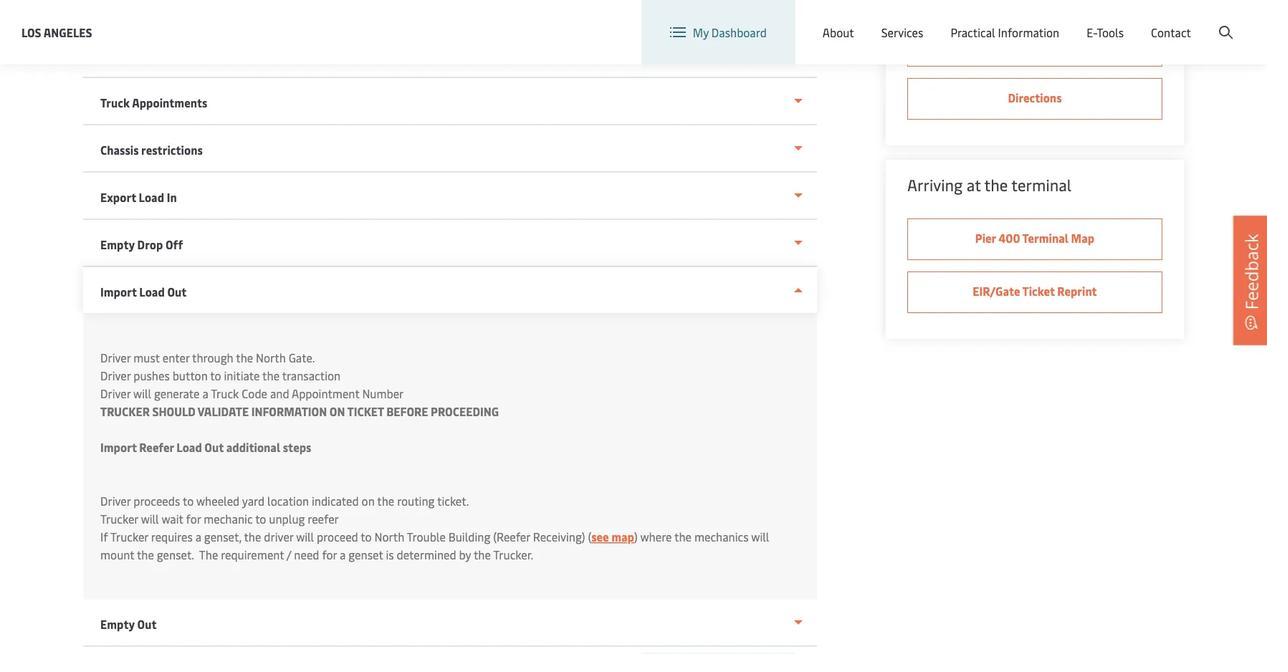 Task type: describe. For each thing, give the bounding box(es) containing it.
wait
[[162, 512, 183, 527]]

before
[[387, 404, 428, 419]]

fee
[[1084, 37, 1103, 52]]

proceeds
[[134, 494, 180, 509]]

will inside driver proceeds to wheeled yard location indicated on the routing ticket. trucker will wait for mechanic to unplug reefer
[[141, 512, 159, 527]]

driver requirements button
[[83, 31, 817, 78]]

menu
[[1027, 13, 1056, 29]]

empty out
[[100, 617, 157, 632]]

trucker.
[[493, 547, 534, 563]]

login
[[1124, 13, 1152, 29]]

mount
[[100, 547, 134, 563]]

need
[[294, 547, 319, 563]]

off
[[166, 237, 183, 252]]

e-
[[1087, 25, 1097, 40]]

on
[[362, 494, 375, 509]]

trucker
[[100, 404, 150, 419]]

truck inside dropdown button
[[100, 95, 130, 110]]

north inside the driver must enter through the north gate. driver pushes button to initiate the transaction driver will generate a truck code and appointment number trucker should validate information on ticket before proceeding
[[256, 350, 286, 366]]

appointment
[[292, 386, 360, 401]]

requirements
[[135, 48, 206, 63]]

will inside ) where the mechanics will mount the genset.  the requirement / need for a genset is determined by the trucker.
[[752, 529, 769, 545]]

where
[[641, 529, 672, 545]]

pier 400 terminal map link
[[908, 219, 1163, 260]]

restrictions
[[141, 142, 203, 158]]

ticket
[[347, 404, 384, 419]]

driver for driver must enter through the north gate. driver pushes button to initiate the transaction driver will generate a truck code and appointment number trucker should validate information on ticket before proceeding
[[100, 350, 131, 366]]

arriving at the terminal
[[908, 174, 1072, 195]]

switch location
[[864, 13, 945, 29]]

3 driver from the top
[[100, 368, 131, 384]]

pier 400 terminal map
[[976, 230, 1095, 246]]

chassis restrictions button
[[83, 125, 817, 173]]

wheeled
[[196, 494, 240, 509]]

/ inside ) where the mechanics will mount the genset.  the requirement / need for a genset is determined by the trucker.
[[287, 547, 291, 563]]

my dashboard
[[693, 25, 767, 40]]

the right the mount on the left bottom of the page
[[137, 547, 154, 563]]

pushes
[[134, 368, 170, 384]]

the inside driver proceeds to wheeled yard location indicated on the routing ticket. trucker will wait for mechanic to unplug reefer
[[377, 494, 394, 509]]

trouble
[[407, 529, 446, 545]]

services
[[882, 25, 924, 40]]

load for export
[[139, 190, 164, 205]]

0 vertical spatial /
[[1155, 13, 1160, 29]]

unplug
[[269, 512, 305, 527]]

feedback
[[1240, 234, 1263, 310]]

reprint
[[1058, 284, 1097, 299]]

ticket.
[[437, 494, 469, 509]]

tools
[[1097, 25, 1124, 40]]

routing
[[397, 494, 435, 509]]

chassis
[[100, 142, 139, 158]]

los
[[22, 24, 41, 40]]

empty drop off button
[[83, 220, 817, 267]]

trucker inside driver proceeds to wheeled yard location indicated on the routing ticket. trucker will wait for mechanic to unplug reefer
[[100, 512, 138, 527]]

login / create account
[[1124, 13, 1240, 29]]

genset
[[349, 547, 383, 563]]

will up need
[[296, 529, 314, 545]]

terminal
[[1023, 230, 1069, 246]]

the up requirement
[[244, 529, 261, 545]]

directions link
[[908, 78, 1163, 120]]

0 horizontal spatial a
[[195, 529, 201, 545]]

import for import reefer load out additional steps
[[100, 440, 137, 455]]

receiving)
[[533, 529, 585, 545]]

generate
[[154, 386, 200, 401]]

the right where
[[675, 529, 692, 545]]

switch location button
[[841, 13, 945, 29]]

eir/gate ticket reprint link
[[908, 272, 1163, 313]]

mitigation
[[1026, 37, 1082, 52]]

driver for driver requirements
[[100, 48, 132, 63]]

import for import load out
[[100, 284, 137, 300]]

the right the by
[[474, 547, 491, 563]]

switch
[[864, 13, 898, 29]]

will inside the driver must enter through the north gate. driver pushes button to initiate the transaction driver will generate a truck code and appointment number trucker should validate information on ticket before proceeding
[[133, 386, 151, 401]]

global menu
[[991, 13, 1056, 29]]

400
[[999, 230, 1021, 246]]

angeles
[[44, 24, 92, 40]]

to inside the driver must enter through the north gate. driver pushes button to initiate the transaction driver will generate a truck code and appointment number trucker should validate information on ticket before proceeding
[[210, 368, 221, 384]]

import load out
[[100, 284, 187, 300]]

my dashboard button
[[670, 0, 767, 65]]

driver requirements
[[100, 48, 206, 63]]

enter
[[163, 350, 190, 366]]

global
[[991, 13, 1024, 29]]

import load out element
[[83, 313, 817, 600]]

building
[[449, 529, 491, 545]]

2 vertical spatial load
[[177, 440, 202, 455]]

yard
[[242, 494, 265, 509]]

2 horizontal spatial out
[[205, 440, 224, 455]]

a inside ) where the mechanics will mount the genset.  the requirement / need for a genset is determined by the trucker.
[[340, 547, 346, 563]]

the up and on the left bottom of page
[[262, 368, 280, 384]]

must
[[134, 350, 160, 366]]

code
[[242, 386, 267, 401]]

genset,
[[204, 529, 242, 545]]

see map link
[[592, 529, 634, 545]]



Task type: vqa. For each thing, say whether or not it's contained in the screenshot.
additional
yes



Task type: locate. For each thing, give the bounding box(es) containing it.
0 vertical spatial out
[[167, 284, 187, 300]]

export
[[100, 190, 136, 205]]

0 vertical spatial trucker
[[100, 512, 138, 527]]

empty down the mount on the left bottom of the page
[[100, 617, 135, 632]]

will down 'proceeds' on the left of the page
[[141, 512, 159, 527]]

0 vertical spatial a
[[202, 386, 208, 401]]

0 vertical spatial for
[[186, 512, 201, 527]]

pier
[[976, 230, 996, 246]]

0 vertical spatial north
[[256, 350, 286, 366]]

truck
[[100, 95, 130, 110], [211, 386, 239, 401]]

to down through
[[210, 368, 221, 384]]

/ left need
[[287, 547, 291, 563]]

information
[[251, 404, 327, 419]]

truck appointments button
[[83, 78, 817, 125]]

empty out button
[[83, 600, 817, 647]]

eir/gate
[[973, 284, 1021, 299]]

driver left "must"
[[100, 350, 131, 366]]

account
[[1198, 13, 1240, 29]]

by
[[459, 547, 471, 563]]

import reefer load out additional steps
[[100, 440, 311, 455]]

terminal
[[1012, 174, 1072, 195]]

initiate
[[224, 368, 260, 384]]

1 horizontal spatial north
[[375, 529, 404, 545]]

out
[[167, 284, 187, 300], [205, 440, 224, 455], [137, 617, 157, 632]]

transaction
[[282, 368, 341, 384]]

empty for empty out
[[100, 617, 135, 632]]

4 driver from the top
[[100, 386, 131, 401]]

driver
[[100, 48, 132, 63], [100, 350, 131, 366], [100, 368, 131, 384], [100, 386, 131, 401], [100, 494, 131, 509]]

) where the mechanics will mount the genset.  the requirement / need for a genset is determined by the trucker.
[[100, 529, 769, 563]]

1 vertical spatial /
[[287, 547, 291, 563]]

1 vertical spatial out
[[205, 440, 224, 455]]

dashboard
[[712, 25, 767, 40]]

a down proceed
[[340, 547, 346, 563]]

steps
[[283, 440, 311, 455]]

through
[[192, 350, 233, 366]]

1 vertical spatial import
[[100, 440, 137, 455]]

2 import from the top
[[100, 440, 137, 455]]

requirement
[[221, 547, 284, 563]]

1 vertical spatial for
[[322, 547, 337, 563]]

a down button
[[202, 386, 208, 401]]

trucker up the mount on the left bottom of the page
[[110, 529, 148, 545]]

in
[[167, 190, 177, 205]]

export load in button
[[83, 173, 817, 220]]

will right mechanics
[[752, 529, 769, 545]]

about
[[823, 25, 854, 40]]

empty drop off
[[100, 237, 183, 252]]

import load out button
[[83, 267, 817, 313]]

1 empty from the top
[[100, 237, 135, 252]]

/ right login at the right
[[1155, 13, 1160, 29]]

the
[[199, 547, 218, 563]]

for down proceed
[[322, 547, 337, 563]]

load inside dropdown button
[[139, 284, 165, 300]]

2 horizontal spatial a
[[340, 547, 346, 563]]

empty
[[100, 237, 135, 252], [100, 617, 135, 632]]

information
[[998, 25, 1060, 40]]

driver for driver proceeds to wheeled yard location indicated on the routing ticket. trucker will wait for mechanic to unplug reefer
[[100, 494, 131, 509]]

driver must enter through the north gate. driver pushes button to initiate the transaction driver will generate a truck code and appointment number trucker should validate information on ticket before proceeding
[[100, 350, 499, 419]]

for inside ) where the mechanics will mount the genset.  the requirement / need for a genset is determined by the trucker.
[[322, 547, 337, 563]]

truck up validate on the bottom left
[[211, 386, 239, 401]]

number
[[362, 386, 404, 401]]

requires
[[151, 529, 193, 545]]

1 vertical spatial truck
[[211, 386, 239, 401]]

a inside the driver must enter through the north gate. driver pushes button to initiate the transaction driver will generate a truck code and appointment number trucker should validate information on ticket before proceeding
[[202, 386, 208, 401]]

truck inside the driver must enter through the north gate. driver pushes button to initiate the transaction driver will generate a truck code and appointment number trucker should validate information on ticket before proceeding
[[211, 386, 239, 401]]

arriving
[[908, 174, 963, 195]]

1 vertical spatial empty
[[100, 617, 135, 632]]

0 vertical spatial truck
[[100, 95, 130, 110]]

will down pushes
[[133, 386, 151, 401]]

out inside dropdown button
[[137, 617, 157, 632]]

indicated
[[312, 494, 359, 509]]

eir/gate ticket reprint
[[973, 284, 1097, 299]]

truck up chassis
[[100, 95, 130, 110]]

reefer
[[139, 440, 174, 455]]

a up the
[[195, 529, 201, 545]]

drop
[[137, 237, 163, 252]]

ticket
[[1023, 284, 1055, 299]]

the right on
[[377, 494, 394, 509]]

for inside driver proceeds to wheeled yard location indicated on the routing ticket. trucker will wait for mechanic to unplug reefer
[[186, 512, 201, 527]]

pay
[[967, 37, 986, 52]]

chassis restrictions
[[100, 142, 203, 158]]

north up "is"
[[375, 529, 404, 545]]

to up wait
[[183, 494, 194, 509]]

at
[[967, 174, 981, 195]]

the up the initiate
[[236, 350, 253, 366]]

pay traffic mitigation fee
[[967, 37, 1103, 52]]

driver up trucker on the left bottom of page
[[100, 386, 131, 401]]

login / create account link
[[1098, 0, 1240, 42]]

for right wait
[[186, 512, 201, 527]]

empty inside dropdown button
[[100, 617, 135, 632]]

button
[[173, 368, 208, 384]]

location
[[267, 494, 309, 509]]

create
[[1162, 13, 1196, 29]]

load down drop
[[139, 284, 165, 300]]

if trucker requires a genset, the driver will proceed to north trouble building (reefer receiving) ( see map
[[100, 529, 634, 545]]

import inside dropdown button
[[100, 284, 137, 300]]

practical
[[951, 25, 996, 40]]

to down 'yard'
[[255, 512, 266, 527]]

)
[[634, 529, 638, 545]]

los angeles
[[22, 24, 92, 40]]

1 vertical spatial load
[[139, 284, 165, 300]]

proceeding
[[431, 404, 499, 419]]

2 driver from the top
[[100, 350, 131, 366]]

1 horizontal spatial a
[[202, 386, 208, 401]]

2 vertical spatial a
[[340, 547, 346, 563]]

out inside dropdown button
[[167, 284, 187, 300]]

driver inside 'dropdown button'
[[100, 48, 132, 63]]

1 horizontal spatial /
[[1155, 13, 1160, 29]]

2 vertical spatial out
[[137, 617, 157, 632]]

0 vertical spatial load
[[139, 190, 164, 205]]

1 vertical spatial north
[[375, 529, 404, 545]]

mechanic
[[204, 512, 253, 527]]

0 horizontal spatial /
[[287, 547, 291, 563]]

1 vertical spatial a
[[195, 529, 201, 545]]

and
[[270, 386, 289, 401]]

map
[[612, 529, 634, 545]]

empty for empty drop off
[[100, 237, 135, 252]]

driver left pushes
[[100, 368, 131, 384]]

0 horizontal spatial truck
[[100, 95, 130, 110]]

feedback button
[[1234, 216, 1268, 345]]

import down trucker on the left bottom of page
[[100, 440, 137, 455]]

if
[[100, 529, 108, 545]]

trucker
[[100, 512, 138, 527], [110, 529, 148, 545]]

1 driver from the top
[[100, 48, 132, 63]]

driver up if
[[100, 494, 131, 509]]

load left in
[[139, 190, 164, 205]]

(
[[588, 529, 592, 545]]

mechanics
[[695, 529, 749, 545]]

the right at
[[985, 174, 1008, 195]]

pay traffic mitigation fee link
[[908, 25, 1163, 67]]

load right reefer
[[177, 440, 202, 455]]

1 horizontal spatial out
[[167, 284, 187, 300]]

1 horizontal spatial for
[[322, 547, 337, 563]]

export load in
[[100, 190, 177, 205]]

gate.
[[289, 350, 315, 366]]

map
[[1071, 230, 1095, 246]]

0 vertical spatial import
[[100, 284, 137, 300]]

driver inside driver proceeds to wheeled yard location indicated on the routing ticket. trucker will wait for mechanic to unplug reefer
[[100, 494, 131, 509]]

e-tools
[[1087, 25, 1124, 40]]

trucker up if
[[100, 512, 138, 527]]

traffic
[[989, 37, 1024, 52]]

empty inside dropdown button
[[100, 237, 135, 252]]

2 empty from the top
[[100, 617, 135, 632]]

appointments
[[132, 95, 207, 110]]

north left gate.
[[256, 350, 286, 366]]

empty left drop
[[100, 237, 135, 252]]

practical information
[[951, 25, 1060, 40]]

1 horizontal spatial truck
[[211, 386, 239, 401]]

1 vertical spatial trucker
[[110, 529, 148, 545]]

0 vertical spatial empty
[[100, 237, 135, 252]]

0 horizontal spatial north
[[256, 350, 286, 366]]

to
[[210, 368, 221, 384], [183, 494, 194, 509], [255, 512, 266, 527], [361, 529, 372, 545]]

driver left requirements
[[100, 48, 132, 63]]

driver proceeds to wheeled yard location indicated on the routing ticket. trucker will wait for mechanic to unplug reefer
[[100, 494, 469, 527]]

validate
[[197, 404, 249, 419]]

1 import from the top
[[100, 284, 137, 300]]

0 horizontal spatial out
[[137, 617, 157, 632]]

contact button
[[1151, 0, 1192, 65]]

for
[[186, 512, 201, 527], [322, 547, 337, 563]]

to up genset
[[361, 529, 372, 545]]

proceed
[[317, 529, 358, 545]]

load inside dropdown button
[[139, 190, 164, 205]]

a
[[202, 386, 208, 401], [195, 529, 201, 545], [340, 547, 346, 563]]

import down empty drop off
[[100, 284, 137, 300]]

0 horizontal spatial for
[[186, 512, 201, 527]]

5 driver from the top
[[100, 494, 131, 509]]

load for import
[[139, 284, 165, 300]]



